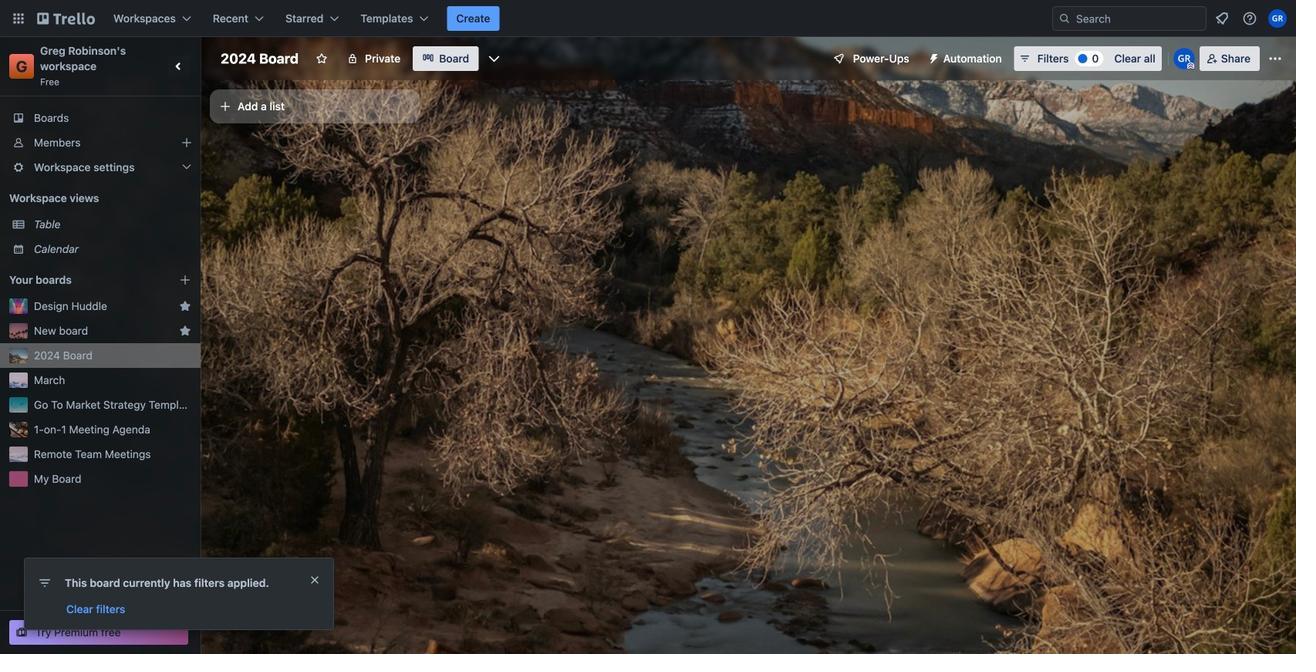 Task type: describe. For each thing, give the bounding box(es) containing it.
workspace navigation collapse icon image
[[168, 56, 190, 77]]

your boards with 8 items element
[[9, 271, 156, 290]]

search image
[[1059, 12, 1072, 25]]

customize views image
[[487, 51, 502, 66]]



Task type: locate. For each thing, give the bounding box(es) containing it.
greg robinson (gregrobinson96) image
[[1269, 9, 1288, 28]]

add board image
[[179, 274, 191, 286]]

Search field
[[1072, 8, 1207, 29]]

starred icon image
[[179, 300, 191, 313], [179, 325, 191, 337]]

sm image
[[922, 46, 944, 68]]

back to home image
[[37, 6, 95, 31]]

show menu image
[[1268, 51, 1284, 66]]

star or unstar board image
[[316, 52, 328, 65]]

1 vertical spatial starred icon image
[[179, 325, 191, 337]]

2 starred icon image from the top
[[179, 325, 191, 337]]

primary element
[[0, 0, 1297, 37]]

open information menu image
[[1243, 11, 1258, 26]]

0 notifications image
[[1214, 9, 1232, 28]]

this member is an admin of this board. image
[[1188, 63, 1195, 69]]

Board name text field
[[213, 46, 307, 71]]

alert
[[25, 559, 334, 630]]

dismiss flag image
[[309, 574, 321, 587]]

1 starred icon image from the top
[[179, 300, 191, 313]]

greg robinson (gregrobinson96) image
[[1174, 48, 1196, 69]]

0 vertical spatial starred icon image
[[179, 300, 191, 313]]



Task type: vqa. For each thing, say whether or not it's contained in the screenshot.
John Smith (johnsmith38824343) icon
no



